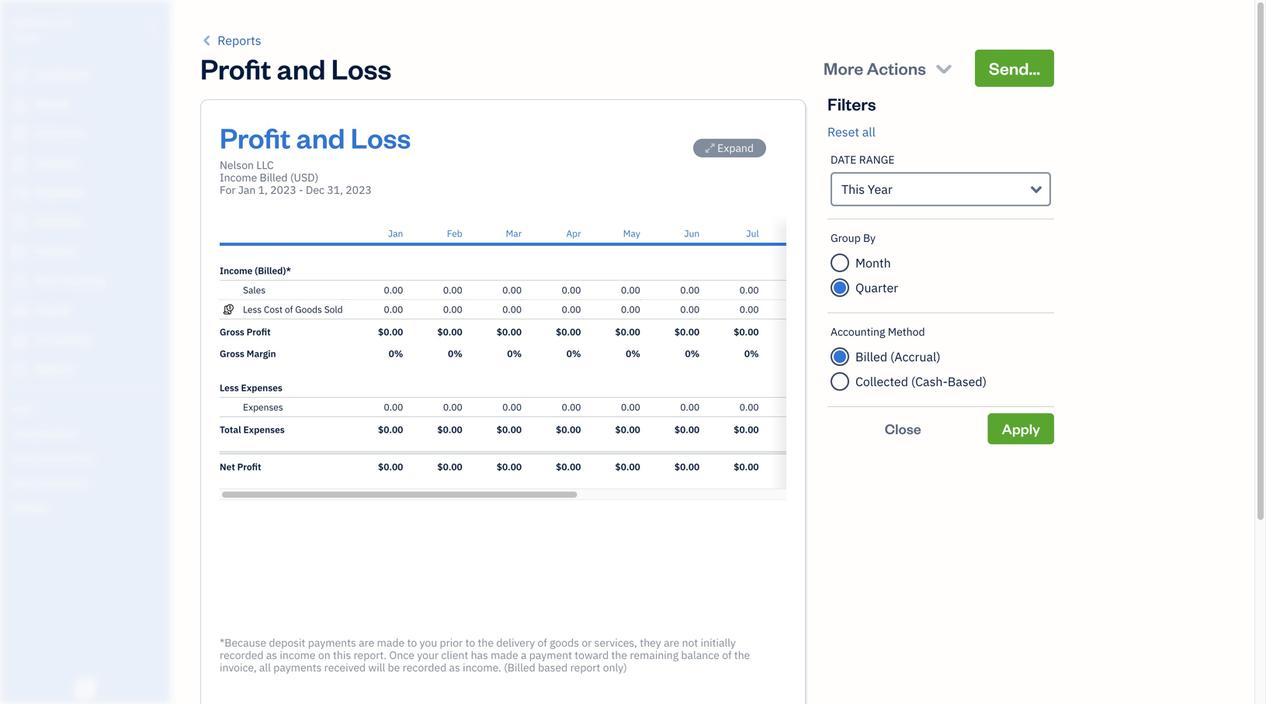 Task type: locate. For each thing, give the bounding box(es) containing it.
1 horizontal spatial as
[[449, 661, 460, 675]]

2023
[[270, 183, 296, 197], [346, 183, 372, 197]]

group by group
[[831, 231, 1051, 300]]

dashboard image
[[10, 68, 29, 83]]

loss for profit and loss nelson llc income billed (usd) for jan 1, 2023 - dec 31, 2023
[[351, 119, 411, 156]]

0 vertical spatial and
[[277, 50, 326, 87]]

billed inside accounting method option group
[[856, 349, 887, 365]]

apply button
[[988, 414, 1054, 445]]

your
[[417, 649, 439, 663]]

1 horizontal spatial less
[[243, 304, 262, 316]]

income
[[220, 170, 257, 185], [220, 265, 253, 277]]

chevronleft image
[[200, 31, 215, 50]]

0 vertical spatial gross
[[220, 326, 244, 338]]

recorded down you
[[403, 661, 447, 675]]

2 to from the left
[[465, 636, 475, 651]]

1 vertical spatial and
[[296, 119, 345, 156]]

1 0% from the left
[[389, 348, 403, 360]]

less
[[243, 304, 262, 316], [220, 382, 239, 394]]

0 horizontal spatial are
[[359, 636, 374, 651]]

expenses
[[241, 382, 283, 394], [243, 401, 283, 414], [243, 424, 285, 436]]

loss inside profit and loss nelson llc income billed (usd) for jan 1, 2023 - dec 31, 2023
[[351, 119, 411, 156]]

nelson
[[12, 14, 52, 30], [220, 158, 254, 172]]

1 horizontal spatial llc
[[256, 158, 274, 172]]

main element
[[0, 0, 210, 705]]

billed left -
[[260, 170, 288, 185]]

nelson up owner
[[12, 14, 52, 30]]

2 vertical spatial expenses
[[243, 424, 285, 436]]

0 vertical spatial category image
[[220, 284, 237, 297]]

year
[[868, 181, 893, 198]]

0 horizontal spatial to
[[407, 636, 417, 651]]

less down gross margin
[[220, 382, 239, 394]]

1 vertical spatial billed
[[856, 349, 887, 365]]

income (billed)*
[[220, 265, 291, 277]]

0 horizontal spatial jan
[[238, 183, 256, 197]]

project image
[[10, 245, 29, 260]]

profit
[[200, 50, 271, 87], [220, 119, 291, 156], [247, 326, 271, 338], [237, 461, 261, 474]]

services,
[[594, 636, 637, 651]]

total
[[220, 424, 241, 436]]

0 horizontal spatial as
[[266, 649, 277, 663]]

chevrondown image
[[933, 57, 955, 79]]

income up sales
[[220, 265, 253, 277]]

category image left sales
[[220, 284, 237, 297]]

2 income from the top
[[220, 265, 253, 277]]

report.
[[354, 649, 387, 663]]

the up 'income.'
[[478, 636, 494, 651]]

of right balance
[[722, 649, 732, 663]]

jan
[[238, 183, 256, 197], [388, 227, 403, 240]]

you
[[420, 636, 437, 651]]

the right balance
[[734, 649, 750, 663]]

items and services image
[[12, 452, 166, 464]]

all right reset
[[862, 124, 876, 140]]

and right reports button
[[277, 50, 326, 87]]

2 gross from the top
[[220, 348, 244, 360]]

1 horizontal spatial to
[[465, 636, 475, 651]]

toward
[[575, 649, 609, 663]]

recorded
[[220, 649, 264, 663], [403, 661, 447, 675]]

0 horizontal spatial llc
[[55, 14, 75, 30]]

1 vertical spatial llc
[[256, 158, 274, 172]]

1 income from the top
[[220, 170, 257, 185]]

goods
[[295, 304, 322, 316]]

0 horizontal spatial of
[[285, 304, 293, 316]]

payments up "received"
[[308, 636, 356, 651]]

all right invoice,
[[259, 661, 271, 675]]

1 horizontal spatial all
[[862, 124, 876, 140]]

1 vertical spatial income
[[220, 265, 253, 277]]

0 vertical spatial expenses
[[241, 382, 283, 394]]

billed (accrual)
[[856, 349, 941, 365]]

and inside profit and loss nelson llc income billed (usd) for jan 1, 2023 - dec 31, 2023
[[296, 119, 345, 156]]

accounting method option group
[[831, 345, 1051, 394]]

1 horizontal spatial 2023
[[346, 183, 372, 197]]

0 horizontal spatial all
[[259, 661, 271, 675]]

dec
[[306, 183, 325, 197]]

and up (usd)
[[296, 119, 345, 156]]

recorded left deposit
[[220, 649, 264, 663]]

0.00
[[384, 284, 403, 297], [443, 284, 462, 297], [502, 284, 522, 297], [562, 284, 581, 297], [621, 284, 640, 297], [680, 284, 700, 297], [740, 284, 759, 297], [799, 284, 818, 297], [384, 304, 403, 316], [443, 304, 462, 316], [502, 304, 522, 316], [562, 304, 581, 316], [621, 304, 640, 316], [680, 304, 700, 316], [740, 304, 759, 316], [799, 304, 818, 316], [384, 401, 403, 414], [443, 401, 462, 414], [502, 401, 522, 414], [562, 401, 581, 414], [621, 401, 640, 414], [680, 401, 700, 414], [740, 401, 759, 414], [799, 401, 818, 414]]

not
[[682, 636, 698, 651]]

the
[[478, 636, 494, 651], [611, 649, 627, 663], [734, 649, 750, 663]]

and for profit and loss nelson llc income billed (usd) for jan 1, 2023 - dec 31, 2023
[[296, 119, 345, 156]]

billed inside profit and loss nelson llc income billed (usd) for jan 1, 2023 - dec 31, 2023
[[260, 170, 288, 185]]

gross for gross profit
[[220, 326, 244, 338]]

close button
[[828, 414, 979, 445]]

delivery
[[496, 636, 535, 651]]

client image
[[10, 97, 29, 113]]

client
[[441, 649, 468, 663]]

gross down gross profit
[[220, 348, 244, 360]]

llc inside profit and loss nelson llc income billed (usd) for jan 1, 2023 - dec 31, 2023
[[256, 158, 274, 172]]

sold
[[324, 304, 343, 316]]

0 horizontal spatial nelson
[[12, 14, 52, 30]]

2 horizontal spatial of
[[722, 649, 732, 663]]

more actions button
[[810, 50, 969, 87]]

all
[[862, 124, 876, 140], [259, 661, 271, 675]]

2 category image from the top
[[220, 401, 237, 414]]

$0.00
[[378, 326, 403, 338], [437, 326, 462, 338], [497, 326, 522, 338], [556, 326, 581, 338], [615, 326, 640, 338], [675, 326, 700, 338], [734, 326, 759, 338], [793, 326, 818, 338], [378, 424, 403, 436], [437, 424, 462, 436], [497, 424, 522, 436], [556, 424, 581, 436], [615, 424, 640, 436], [675, 424, 700, 436], [734, 424, 759, 436], [793, 424, 818, 436], [378, 461, 403, 474], [437, 461, 462, 474], [497, 461, 522, 474], [556, 461, 581, 474], [615, 461, 640, 474], [675, 461, 700, 474], [734, 461, 759, 474], [793, 461, 818, 474]]

1,
[[258, 183, 268, 197]]

invoice image
[[10, 156, 29, 172]]

to right prior
[[465, 636, 475, 651]]

0 vertical spatial payments
[[308, 636, 356, 651]]

nelson llc owner
[[12, 14, 75, 43]]

1 vertical spatial all
[[259, 661, 271, 675]]

less down sales
[[243, 304, 262, 316]]

nelson inside nelson llc owner
[[12, 14, 52, 30]]

2 2023 from the left
[[346, 183, 372, 197]]

may
[[623, 227, 640, 240]]

0 vertical spatial less
[[243, 304, 262, 316]]

method
[[888, 325, 925, 339]]

category image
[[220, 284, 237, 297], [220, 401, 237, 414]]

profit up 1,
[[220, 119, 291, 156]]

0 horizontal spatial 2023
[[270, 183, 296, 197]]

0 vertical spatial jan
[[238, 183, 256, 197]]

gross
[[220, 326, 244, 338], [220, 348, 244, 360]]

1 are from the left
[[359, 636, 374, 651]]

jan left the feb
[[388, 227, 403, 240]]

0 vertical spatial nelson
[[12, 14, 52, 30]]

expenses right total
[[243, 424, 285, 436]]

gross up gross margin
[[220, 326, 244, 338]]

jan left 1,
[[238, 183, 256, 197]]

based)
[[948, 374, 987, 390]]

only)
[[603, 661, 627, 675]]

as down prior
[[449, 661, 460, 675]]

0 vertical spatial all
[[862, 124, 876, 140]]

team members image
[[12, 427, 166, 439]]

made left a in the left bottom of the page
[[491, 649, 518, 663]]

0 horizontal spatial billed
[[260, 170, 288, 185]]

more
[[824, 57, 863, 79]]

1 to from the left
[[407, 636, 417, 651]]

sales
[[243, 284, 266, 297]]

the right toward at the bottom left of page
[[611, 649, 627, 663]]

1 vertical spatial category image
[[220, 401, 237, 414]]

1 horizontal spatial the
[[611, 649, 627, 663]]

less expenses
[[220, 382, 283, 394]]

of left goods
[[538, 636, 547, 651]]

to left you
[[407, 636, 417, 651]]

0 vertical spatial loss
[[331, 50, 392, 87]]

made
[[377, 636, 405, 651], [491, 649, 518, 663]]

1 horizontal spatial nelson
[[220, 158, 254, 172]]

1 horizontal spatial made
[[491, 649, 518, 663]]

category image for sales
[[220, 284, 237, 297]]

date range element
[[828, 141, 1054, 220]]

1 vertical spatial loss
[[351, 119, 411, 156]]

of right cost
[[285, 304, 293, 316]]

jan inside profit and loss nelson llc income billed (usd) for jan 1, 2023 - dec 31, 2023
[[238, 183, 256, 197]]

category image for expenses
[[220, 401, 237, 414]]

estimate image
[[10, 127, 29, 142]]

profit and loss
[[200, 50, 392, 87]]

apr
[[566, 227, 581, 240]]

1 gross from the top
[[220, 326, 244, 338]]

1 horizontal spatial are
[[664, 636, 680, 651]]

gross profit
[[220, 326, 271, 338]]

category image up total
[[220, 401, 237, 414]]

payments down deposit
[[273, 661, 322, 675]]

made up be
[[377, 636, 405, 651]]

2023 left -
[[270, 183, 296, 197]]

expenses down less expenses
[[243, 401, 283, 414]]

net profit
[[220, 461, 261, 474]]

will
[[368, 661, 385, 675]]

0 horizontal spatial less
[[220, 382, 239, 394]]

expenses down "margin"
[[241, 382, 283, 394]]

1 category image from the top
[[220, 284, 237, 297]]

-
[[299, 183, 303, 197]]

income left 1,
[[220, 170, 257, 185]]

31,
[[327, 183, 343, 197]]

net
[[220, 461, 235, 474]]

to
[[407, 636, 417, 651], [465, 636, 475, 651]]

payments
[[308, 636, 356, 651], [273, 661, 322, 675]]

(billed)*
[[255, 265, 291, 277]]

as left income
[[266, 649, 277, 663]]

llc inside nelson llc owner
[[55, 14, 75, 30]]

received
[[324, 661, 366, 675]]

1 horizontal spatial jan
[[388, 227, 403, 240]]

billed down accounting method at the top right of the page
[[856, 349, 887, 365]]

all inside *because deposit payments are made to you prior to the delivery of goods or services, they are not initially recorded as income on this report. once your client has made a payment toward the remaining balance of the invoice, all payments received will be recorded as income. (billed based report only)
[[259, 661, 271, 675]]

0 vertical spatial billed
[[260, 170, 288, 185]]

gross margin
[[220, 348, 276, 360]]

as
[[266, 649, 277, 663], [449, 661, 460, 675]]

3 0% from the left
[[507, 348, 522, 360]]

1 horizontal spatial recorded
[[403, 661, 447, 675]]

1 vertical spatial less
[[220, 382, 239, 394]]

0 vertical spatial income
[[220, 170, 257, 185]]

1 vertical spatial gross
[[220, 348, 244, 360]]

are up will
[[359, 636, 374, 651]]

1 vertical spatial payments
[[273, 661, 322, 675]]

nelson up for in the top of the page
[[220, 158, 254, 172]]

0%
[[389, 348, 403, 360], [448, 348, 462, 360], [507, 348, 522, 360], [567, 348, 581, 360], [626, 348, 640, 360], [685, 348, 700, 360], [744, 348, 759, 360], [804, 348, 818, 360]]

1 horizontal spatial billed
[[856, 349, 887, 365]]

2023 right 31, at the left of page
[[346, 183, 372, 197]]

1 vertical spatial nelson
[[220, 158, 254, 172]]

0 vertical spatial llc
[[55, 14, 75, 30]]

profit down the reports
[[200, 50, 271, 87]]

are left not
[[664, 636, 680, 651]]



Task type: vqa. For each thing, say whether or not it's contained in the screenshot.


Task type: describe. For each thing, give the bounding box(es) containing it.
profit and loss nelson llc income billed (usd) for jan 1, 2023 - dec 31, 2023
[[220, 119, 411, 197]]

income.
[[463, 661, 501, 675]]

based
[[538, 661, 568, 675]]

*because
[[220, 636, 266, 651]]

nelson inside profit and loss nelson llc income billed (usd) for jan 1, 2023 - dec 31, 2023
[[220, 158, 254, 172]]

report image
[[10, 363, 29, 378]]

this
[[842, 181, 865, 198]]

2 0% from the left
[[448, 348, 462, 360]]

by
[[863, 231, 876, 245]]

mar
[[506, 227, 522, 240]]

profit inside profit and loss nelson llc income billed (usd) for jan 1, 2023 - dec 31, 2023
[[220, 119, 291, 156]]

expand image
[[706, 142, 715, 154]]

profit up "margin"
[[247, 326, 271, 338]]

2 are from the left
[[664, 636, 680, 651]]

close
[[885, 420, 921, 438]]

deposit
[[269, 636, 305, 651]]

*because deposit payments are made to you prior to the delivery of goods or services, they are not initially recorded as income on this report. once your client has made a payment toward the remaining balance of the invoice, all payments received will be recorded as income. (billed based report only)
[[220, 636, 750, 675]]

1 vertical spatial jan
[[388, 227, 403, 240]]

freshbooks image
[[73, 680, 98, 699]]

reset all button
[[828, 123, 876, 141]]

(accrual)
[[890, 349, 941, 365]]

or
[[582, 636, 592, 651]]

send…
[[989, 57, 1040, 79]]

once
[[389, 649, 414, 663]]

group by option group
[[831, 251, 1051, 300]]

send… button
[[975, 50, 1054, 87]]

0 horizontal spatial made
[[377, 636, 405, 651]]

on
[[318, 649, 330, 663]]

reports button
[[200, 31, 261, 50]]

date range
[[831, 153, 895, 167]]

for
[[220, 183, 236, 197]]

all inside button
[[862, 124, 876, 140]]

remaining
[[630, 649, 679, 663]]

8 0% from the left
[[804, 348, 818, 360]]

expenses for total expenses
[[243, 424, 285, 436]]

payment
[[529, 649, 572, 663]]

expenses for less expenses
[[241, 382, 283, 394]]

money image
[[10, 304, 29, 319]]

apps image
[[12, 402, 166, 415]]

this year
[[842, 181, 893, 198]]

less for less cost of goods sold
[[243, 304, 262, 316]]

income inside profit and loss nelson llc income billed (usd) for jan 1, 2023 - dec 31, 2023
[[220, 170, 257, 185]]

a
[[521, 649, 527, 663]]

expand
[[717, 141, 754, 155]]

feb
[[447, 227, 462, 240]]

Date Range field
[[831, 172, 1051, 207]]

group
[[831, 231, 861, 245]]

has
[[471, 649, 488, 663]]

4 0% from the left
[[567, 348, 581, 360]]

chart image
[[10, 333, 29, 349]]

reset
[[828, 124, 859, 140]]

cost
[[264, 304, 283, 316]]

date
[[831, 153, 857, 167]]

be
[[388, 661, 400, 675]]

accounting
[[831, 325, 885, 339]]

prior
[[440, 636, 463, 651]]

jun
[[684, 227, 700, 240]]

less cost of goods sold
[[243, 304, 343, 316]]

settings image
[[12, 502, 166, 514]]

margin
[[247, 348, 276, 360]]

1 vertical spatial expenses
[[243, 401, 283, 414]]

gross for gross margin
[[220, 348, 244, 360]]

goods
[[550, 636, 579, 651]]

expense image
[[10, 215, 29, 231]]

apply
[[1002, 420, 1040, 438]]

invoice,
[[220, 661, 257, 675]]

total expenses
[[220, 424, 285, 436]]

report
[[570, 661, 600, 675]]

accounting method group
[[831, 325, 1051, 394]]

0 horizontal spatial the
[[478, 636, 494, 651]]

timer image
[[10, 274, 29, 290]]

1 2023 from the left
[[270, 183, 296, 197]]

collected
[[856, 374, 908, 390]]

0 horizontal spatial recorded
[[220, 649, 264, 663]]

and for profit and loss
[[277, 50, 326, 87]]

income
[[280, 649, 316, 663]]

more actions
[[824, 57, 926, 79]]

actions
[[867, 57, 926, 79]]

filters
[[828, 93, 876, 115]]

aug
[[802, 227, 818, 240]]

group by
[[831, 231, 876, 245]]

payment image
[[10, 186, 29, 201]]

(cash-
[[911, 374, 948, 390]]

(billed
[[504, 661, 535, 675]]

less for less expenses
[[220, 382, 239, 394]]

reports
[[218, 32, 261, 49]]

reset all
[[828, 124, 876, 140]]

2 horizontal spatial the
[[734, 649, 750, 663]]

they
[[640, 636, 661, 651]]

profit right net on the bottom left
[[237, 461, 261, 474]]

balance
[[681, 649, 720, 663]]

6 0% from the left
[[685, 348, 700, 360]]

expand button
[[693, 139, 766, 158]]

7 0% from the left
[[744, 348, 759, 360]]

1 horizontal spatial of
[[538, 636, 547, 651]]

this
[[333, 649, 351, 663]]

month
[[856, 255, 891, 271]]

bank connections image
[[12, 477, 166, 489]]

quarter
[[856, 280, 898, 296]]

owner
[[12, 31, 41, 43]]

(usd)
[[290, 170, 319, 185]]

collected (cash-based)
[[856, 374, 987, 390]]

accounting method
[[831, 325, 925, 339]]

range
[[859, 153, 895, 167]]

jul
[[746, 227, 759, 240]]

5 0% from the left
[[626, 348, 640, 360]]

loss for profit and loss
[[331, 50, 392, 87]]



